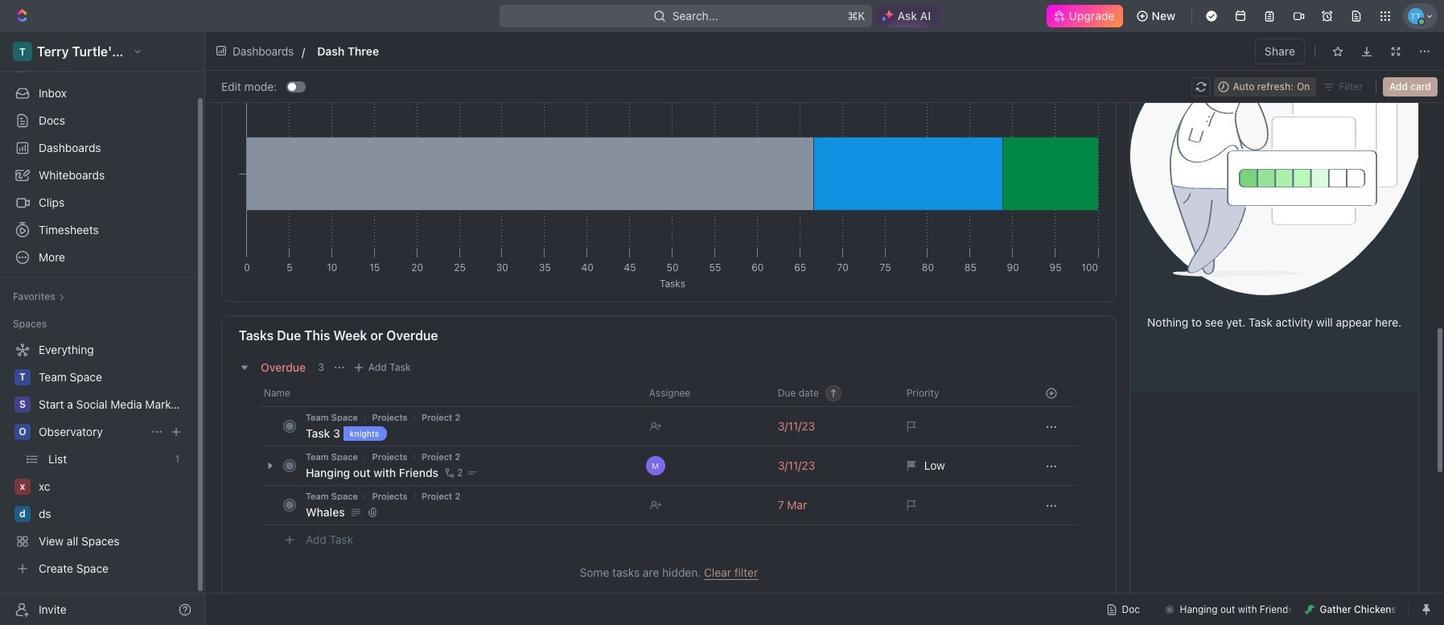 Task type: describe. For each thing, give the bounding box(es) containing it.
ds, , element
[[14, 506, 31, 522]]

start a social media marketing agency, , element
[[14, 397, 31, 413]]

team space, , element
[[14, 369, 31, 385]]

terry turtle's workspace, , element
[[13, 42, 32, 61]]

sidebar navigation
[[0, 32, 208, 625]]



Task type: vqa. For each thing, say whether or not it's contained in the screenshot.
drumstick bite Image
yes



Task type: locate. For each thing, give the bounding box(es) containing it.
observatory, , element
[[14, 424, 31, 440]]

tree
[[6, 337, 189, 582]]

xc, , element
[[14, 479, 31, 495]]

drumstick bite image
[[1305, 605, 1315, 614]]

None text field
[[317, 41, 720, 61]]

tree inside sidebar navigation
[[6, 337, 189, 582]]



